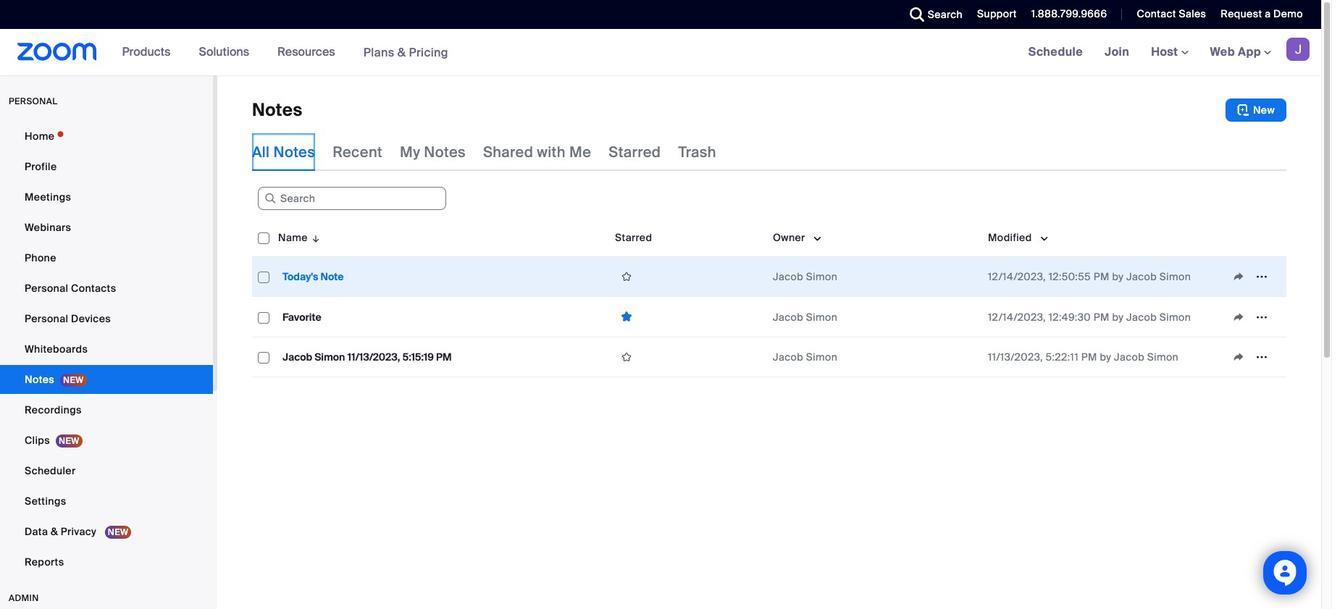Task type: describe. For each thing, give the bounding box(es) containing it.
with
[[537, 143, 566, 162]]

profile link
[[0, 152, 213, 181]]

pricing
[[409, 45, 448, 60]]

application containing name
[[252, 219, 1298, 388]]

today's note unstarred image
[[615, 270, 638, 283]]

recordings link
[[0, 396, 213, 425]]

scheduler link
[[0, 456, 213, 485]]

& for pricing
[[398, 45, 406, 60]]

1.888.799.9666
[[1031, 7, 1107, 20]]

arrow down image
[[308, 229, 321, 246]]

web app button
[[1210, 44, 1271, 59]]

starred inside tabs of all notes page tab list
[[609, 143, 661, 162]]

search
[[928, 8, 963, 21]]

data & privacy
[[25, 525, 99, 538]]

schedule link
[[1018, 29, 1094, 75]]

clips link
[[0, 426, 213, 455]]

web app
[[1210, 44, 1261, 59]]

more options for favorite image
[[1250, 310, 1274, 323]]

application for 12/14/2023, 12:49:30 pm by jacob simon
[[1227, 306, 1281, 328]]

tabs of all notes page tab list
[[252, 133, 716, 171]]

products
[[122, 44, 171, 59]]

privacy
[[61, 525, 96, 538]]

solutions
[[199, 44, 249, 59]]

jacob simon for 11/13/2023, 5:22:11 pm by jacob simon
[[773, 351, 838, 364]]

reports link
[[0, 548, 213, 577]]

host button
[[1151, 44, 1189, 59]]

contacts
[[71, 282, 116, 295]]

search button
[[899, 0, 966, 29]]

meetings link
[[0, 183, 213, 212]]

by for 12:50:55
[[1112, 270, 1124, 283]]

whiteboards link
[[0, 335, 213, 364]]

pm for 11/13/2023, 5:22:11 pm by jacob simon
[[1081, 351, 1097, 364]]

application for 12/14/2023, 12:50:55 pm by jacob simon
[[1227, 266, 1281, 288]]

2 11/13/2023, from the left
[[988, 351, 1043, 364]]

favorite starred image
[[615, 310, 638, 324]]

phone link
[[0, 243, 213, 272]]

request a demo
[[1221, 7, 1303, 20]]

app
[[1238, 44, 1261, 59]]

reports
[[25, 556, 64, 569]]

pm for 12/14/2023, 12:50:55 pm by jacob simon
[[1094, 270, 1110, 283]]

my
[[400, 143, 420, 162]]

jacob simon 11/13/2023, 5:15:19 pm button
[[278, 348, 456, 367]]

12/14/2023, for 12/14/2023, 12:49:30 pm by jacob simon
[[988, 310, 1046, 323]]

profile picture image
[[1287, 38, 1310, 61]]

personal for personal contacts
[[25, 282, 68, 295]]

name
[[278, 231, 308, 244]]

products button
[[122, 29, 177, 75]]

trash
[[678, 143, 716, 162]]

sales
[[1179, 7, 1206, 20]]

personal contacts link
[[0, 274, 213, 303]]

5:22:11
[[1046, 351, 1079, 364]]

join link
[[1094, 29, 1140, 75]]

share image for 12/14/2023, 12:50:55 pm by jacob simon
[[1227, 270, 1250, 283]]

plans & pricing
[[363, 45, 448, 60]]

favorite
[[283, 310, 321, 323]]

profile
[[25, 160, 57, 173]]

by for 12:49:30
[[1112, 310, 1124, 323]]

meetings navigation
[[1018, 29, 1321, 76]]

phone
[[25, 251, 56, 264]]

my notes
[[400, 143, 466, 162]]

12/14/2023, for 12/14/2023, 12:50:55 pm by jacob simon
[[988, 270, 1046, 283]]

home link
[[0, 122, 213, 151]]

webinars
[[25, 221, 71, 234]]

share image for 12/14/2023, 12:49:30 pm by jacob simon
[[1227, 310, 1250, 323]]

personal menu menu
[[0, 122, 213, 578]]

settings link
[[0, 487, 213, 516]]

host
[[1151, 44, 1181, 59]]

jacob inside button
[[283, 351, 312, 364]]

personal contacts
[[25, 282, 116, 295]]

simon inside the jacob simon 11/13/2023, 5:15:19 pm button
[[315, 351, 345, 364]]

personal
[[9, 96, 58, 107]]

5:15:19
[[402, 351, 434, 364]]

today's note button
[[278, 267, 348, 286]]

owner
[[773, 231, 805, 244]]



Task type: vqa. For each thing, say whether or not it's contained in the screenshot.
Me
yes



Task type: locate. For each thing, give the bounding box(es) containing it.
2 vertical spatial jacob simon
[[773, 351, 838, 364]]

personal inside "link"
[[25, 312, 68, 325]]

new button
[[1226, 99, 1287, 122]]

notes link
[[0, 365, 213, 394]]

& inside product information navigation
[[398, 45, 406, 60]]

personal devices link
[[0, 304, 213, 333]]

new
[[1253, 104, 1275, 117]]

1 vertical spatial by
[[1112, 310, 1124, 323]]

share image
[[1227, 351, 1250, 364]]

& for privacy
[[51, 525, 58, 538]]

0 vertical spatial by
[[1112, 270, 1124, 283]]

0 vertical spatial &
[[398, 45, 406, 60]]

shared
[[483, 143, 533, 162]]

a
[[1265, 7, 1271, 20]]

recordings
[[25, 404, 82, 417]]

by down 12/14/2023, 12:49:30 pm by jacob simon
[[1100, 351, 1111, 364]]

12/14/2023, left 12:49:30 at the bottom of page
[[988, 310, 1046, 323]]

data
[[25, 525, 48, 538]]

jacob simon
[[773, 270, 838, 283], [773, 310, 838, 323], [773, 351, 838, 364]]

clips
[[25, 434, 50, 447]]

demo
[[1274, 7, 1303, 20]]

0 horizontal spatial &
[[51, 525, 58, 538]]

plans
[[363, 45, 395, 60]]

11/13/2023, left 5:22:11
[[988, 351, 1043, 364]]

12:50:55
[[1049, 270, 1091, 283]]

notes right "all"
[[273, 143, 315, 162]]

contact
[[1137, 7, 1176, 20]]

devices
[[71, 312, 111, 325]]

pm right 12:49:30 at the bottom of page
[[1094, 310, 1110, 323]]

all
[[252, 143, 270, 162]]

1 vertical spatial starred
[[615, 231, 652, 244]]

0 vertical spatial share image
[[1227, 270, 1250, 283]]

modified
[[988, 231, 1032, 244]]

share image up share image
[[1227, 310, 1250, 323]]

0 vertical spatial personal
[[25, 282, 68, 295]]

by for 5:22:11
[[1100, 351, 1111, 364]]

meetings
[[25, 191, 71, 204]]

today's note
[[283, 270, 344, 283]]

application
[[252, 219, 1298, 388], [1227, 266, 1281, 288], [1227, 306, 1281, 328], [1227, 346, 1281, 368]]

request a demo link
[[1210, 0, 1321, 29], [1221, 7, 1303, 20]]

pm right 5:22:11
[[1081, 351, 1097, 364]]

& right data
[[51, 525, 58, 538]]

more options for today's note image
[[1250, 270, 1274, 283]]

recent
[[333, 143, 383, 162]]

starred
[[609, 143, 661, 162], [615, 231, 652, 244]]

solutions button
[[199, 29, 256, 75]]

request
[[1221, 7, 1262, 20]]

share image
[[1227, 270, 1250, 283], [1227, 310, 1250, 323]]

settings
[[25, 495, 66, 508]]

0 vertical spatial 12/14/2023,
[[988, 270, 1046, 283]]

2 personal from the top
[[25, 312, 68, 325]]

jacob simon 11/13/2023, 5:15:19 pm unstarred image
[[615, 351, 638, 364]]

12/14/2023, 12:49:30 pm by jacob simon
[[988, 310, 1191, 323]]

zoom logo image
[[17, 43, 97, 61]]

product information navigation
[[111, 29, 459, 76]]

1.888.799.9666 button
[[1021, 0, 1111, 29], [1031, 7, 1107, 20]]

1 vertical spatial jacob simon
[[773, 310, 838, 323]]

1 vertical spatial share image
[[1227, 310, 1250, 323]]

0 vertical spatial jacob simon
[[773, 270, 838, 283]]

1 horizontal spatial &
[[398, 45, 406, 60]]

jacob simon for 12/14/2023, 12:49:30 pm by jacob simon
[[773, 310, 838, 323]]

2 share image from the top
[[1227, 310, 1250, 323]]

1 jacob simon from the top
[[773, 270, 838, 283]]

1 12/14/2023, from the top
[[988, 270, 1046, 283]]

Search text field
[[258, 187, 446, 210]]

11/13/2023, inside the jacob simon 11/13/2023, 5:15:19 pm button
[[347, 351, 400, 364]]

1 vertical spatial &
[[51, 525, 58, 538]]

personal devices
[[25, 312, 111, 325]]

starred up today's note unstarred image at the top
[[615, 231, 652, 244]]

web
[[1210, 44, 1235, 59]]

scheduler
[[25, 464, 76, 477]]

me
[[569, 143, 591, 162]]

jacob simon 11/13/2023, 5:15:19 pm
[[283, 351, 452, 364]]

whiteboards
[[25, 343, 88, 356]]

more options for jacob simon 11/13/2023, 5:15:19 pm image
[[1250, 351, 1274, 364]]

personal down the phone
[[25, 282, 68, 295]]

12:49:30
[[1049, 310, 1091, 323]]

simon
[[806, 270, 838, 283], [1160, 270, 1191, 283], [806, 310, 838, 323], [1160, 310, 1191, 323], [315, 351, 345, 364], [806, 351, 838, 364], [1147, 351, 1179, 364]]

contact sales link
[[1126, 0, 1210, 29], [1137, 7, 1206, 20]]

11/13/2023, 5:22:11 pm by jacob simon
[[988, 351, 1179, 364]]

notes up recordings
[[25, 373, 54, 386]]

& right plans
[[398, 45, 406, 60]]

2 jacob simon from the top
[[773, 310, 838, 323]]

1 horizontal spatial 11/13/2023,
[[988, 351, 1043, 364]]

pm for 12/14/2023, 12:49:30 pm by jacob simon
[[1094, 310, 1110, 323]]

1 personal from the top
[[25, 282, 68, 295]]

jacob simon for 12/14/2023, 12:50:55 pm by jacob simon
[[773, 270, 838, 283]]

by right 12:49:30 at the bottom of page
[[1112, 310, 1124, 323]]

3 jacob simon from the top
[[773, 351, 838, 364]]

&
[[398, 45, 406, 60], [51, 525, 58, 538]]

pm
[[1094, 270, 1110, 283], [1094, 310, 1110, 323], [436, 351, 452, 364], [1081, 351, 1097, 364]]

data & privacy link
[[0, 517, 213, 546]]

share image up more options for favorite image
[[1227, 270, 1250, 283]]

banner containing products
[[0, 29, 1321, 76]]

pm right 5:15:19
[[436, 351, 452, 364]]

0 horizontal spatial 11/13/2023,
[[347, 351, 400, 364]]

pm inside button
[[436, 351, 452, 364]]

& inside personal menu "menu"
[[51, 525, 58, 538]]

contact sales
[[1137, 7, 1206, 20]]

12/14/2023, down modified
[[988, 270, 1046, 283]]

shared with me
[[483, 143, 591, 162]]

notes up all notes
[[252, 99, 303, 121]]

12/14/2023, 12:50:55 pm by jacob simon
[[988, 270, 1191, 283]]

home
[[25, 130, 55, 143]]

1 vertical spatial personal
[[25, 312, 68, 325]]

12/14/2023,
[[988, 270, 1046, 283], [988, 310, 1046, 323]]

by right "12:50:55"
[[1112, 270, 1124, 283]]

today's
[[283, 270, 318, 283]]

note
[[321, 270, 344, 283]]

support link
[[966, 0, 1021, 29], [977, 7, 1017, 20]]

application for 11/13/2023, 5:22:11 pm by jacob simon
[[1227, 346, 1281, 368]]

jacob
[[773, 270, 804, 283], [1127, 270, 1157, 283], [773, 310, 804, 323], [1127, 310, 1157, 323], [283, 351, 312, 364], [773, 351, 804, 364], [1114, 351, 1145, 364]]

notes right my
[[424, 143, 466, 162]]

schedule
[[1028, 44, 1083, 59]]

11/13/2023, left 5:15:19
[[347, 351, 400, 364]]

resources
[[278, 44, 335, 59]]

notes inside personal menu "menu"
[[25, 373, 54, 386]]

admin
[[9, 593, 39, 604]]

notes
[[252, 99, 303, 121], [273, 143, 315, 162], [424, 143, 466, 162], [25, 373, 54, 386]]

starred right me
[[609, 143, 661, 162]]

1 share image from the top
[[1227, 270, 1250, 283]]

resources button
[[278, 29, 342, 75]]

2 vertical spatial by
[[1100, 351, 1111, 364]]

join
[[1105, 44, 1130, 59]]

all notes
[[252, 143, 315, 162]]

0 vertical spatial starred
[[609, 143, 661, 162]]

1 vertical spatial 12/14/2023,
[[988, 310, 1046, 323]]

pm right "12:50:55"
[[1094, 270, 1110, 283]]

personal up "whiteboards"
[[25, 312, 68, 325]]

1 11/13/2023, from the left
[[347, 351, 400, 364]]

webinars link
[[0, 213, 213, 242]]

support
[[977, 7, 1017, 20]]

personal
[[25, 282, 68, 295], [25, 312, 68, 325]]

favorite button
[[278, 308, 326, 326]]

2 12/14/2023, from the top
[[988, 310, 1046, 323]]

personal for personal devices
[[25, 312, 68, 325]]

banner
[[0, 29, 1321, 76]]



